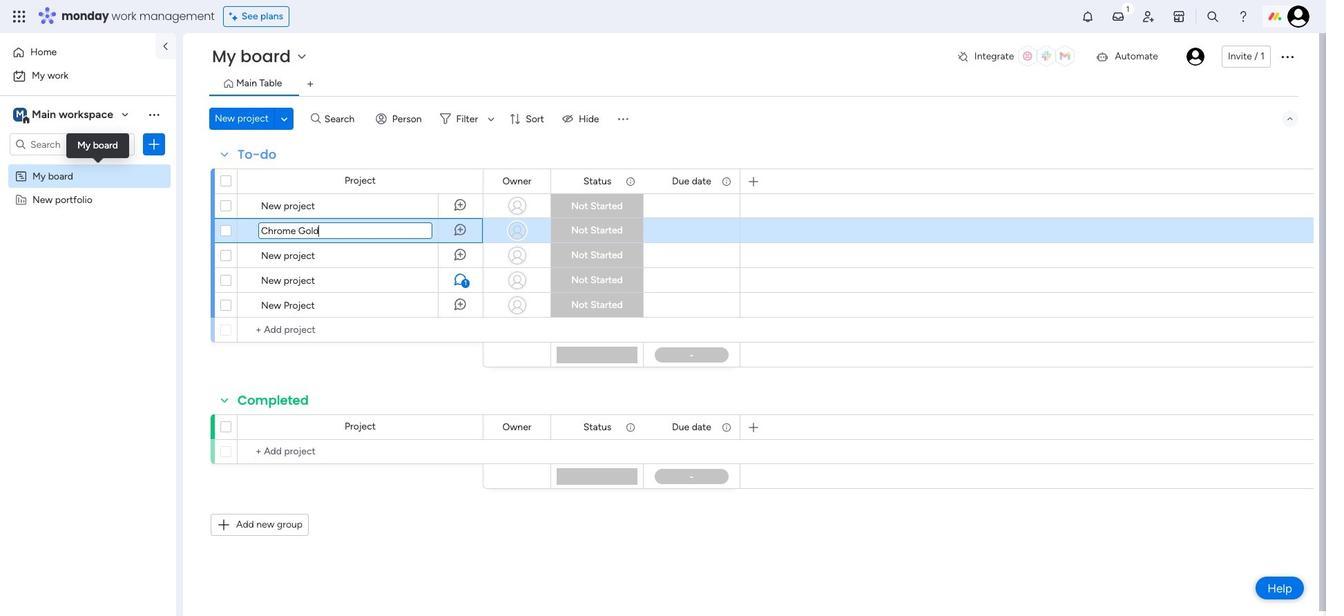 Task type: locate. For each thing, give the bounding box(es) containing it.
0 vertical spatial option
[[8, 41, 147, 64]]

column information image
[[721, 422, 733, 433]]

0 vertical spatial + add project text field
[[245, 322, 477, 339]]

notifications image
[[1082, 10, 1095, 23]]

menu image
[[616, 112, 630, 126]]

+ Add project text field
[[245, 322, 477, 339], [245, 444, 477, 460]]

see plans image
[[229, 9, 242, 24]]

help image
[[1237, 10, 1251, 23]]

workspace selection element
[[13, 106, 115, 124]]

v2 search image
[[311, 111, 321, 127]]

2 + add project text field from the top
[[245, 444, 477, 460]]

None field
[[234, 146, 280, 164], [499, 174, 535, 189], [580, 174, 615, 189], [669, 174, 715, 189], [259, 223, 432, 238], [234, 392, 312, 410], [499, 420, 535, 435], [580, 420, 615, 435], [669, 420, 715, 435], [234, 146, 280, 164], [499, 174, 535, 189], [580, 174, 615, 189], [669, 174, 715, 189], [259, 223, 432, 238], [234, 392, 312, 410], [499, 420, 535, 435], [580, 420, 615, 435], [669, 420, 715, 435]]

tab
[[300, 73, 322, 95]]

1 image
[[1122, 1, 1135, 16]]

Search in workspace field
[[29, 136, 115, 152]]

tab list
[[209, 73, 1299, 96]]

invite members image
[[1142, 10, 1156, 23]]

options image
[[147, 138, 161, 151]]

option
[[8, 41, 147, 64], [8, 65, 168, 87], [0, 163, 176, 166]]

Search field
[[321, 109, 363, 129]]

column information image
[[625, 176, 636, 187], [721, 176, 733, 187], [625, 422, 636, 433]]

search everything image
[[1207, 10, 1220, 23]]

jacob simon image
[[1288, 6, 1310, 28]]

list box
[[0, 161, 176, 398]]

1 vertical spatial + add project text field
[[245, 444, 477, 460]]



Task type: vqa. For each thing, say whether or not it's contained in the screenshot.
list box
yes



Task type: describe. For each thing, give the bounding box(es) containing it.
collapse image
[[1285, 113, 1296, 124]]

1 + add project text field from the top
[[245, 322, 477, 339]]

arrow down image
[[483, 111, 500, 127]]

select product image
[[12, 10, 26, 23]]

workspace image
[[13, 107, 27, 122]]

1 vertical spatial option
[[8, 65, 168, 87]]

add view image
[[308, 79, 313, 89]]

2 vertical spatial option
[[0, 163, 176, 166]]

jacob simon image
[[1187, 48, 1205, 66]]

angle down image
[[281, 114, 288, 124]]

monday marketplace image
[[1173, 10, 1187, 23]]

workspace options image
[[147, 108, 161, 121]]

update feed image
[[1112, 10, 1126, 23]]

options image
[[1280, 48, 1296, 65]]



